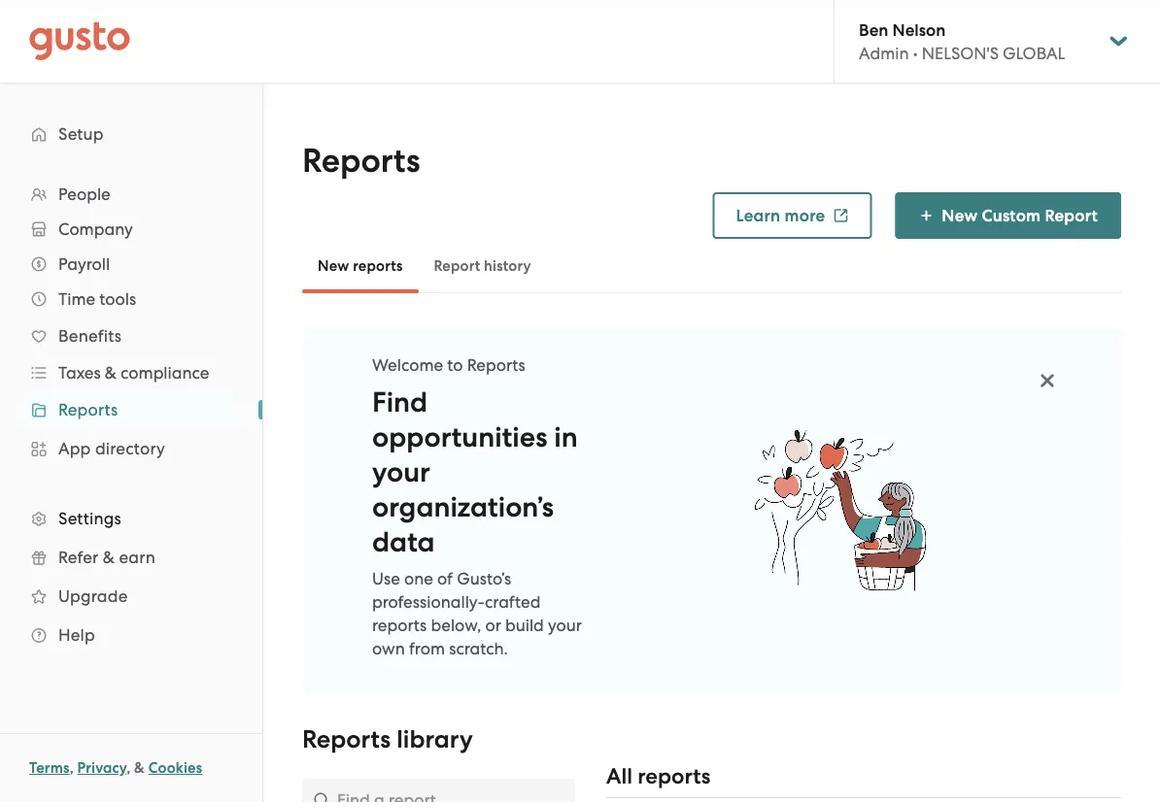 Task type: vqa. For each thing, say whether or not it's contained in the screenshot.
COOKIES button
yes



Task type: describe. For each thing, give the bounding box(es) containing it.
settings
[[58, 509, 121, 529]]

time
[[58, 290, 95, 309]]

own
[[372, 640, 405, 659]]

earn
[[119, 548, 155, 568]]

2 vertical spatial &
[[134, 760, 145, 778]]

organization's
[[372, 491, 554, 524]]

taxes & compliance button
[[19, 356, 243, 391]]

tools
[[99, 290, 136, 309]]

opportunities
[[372, 421, 548, 454]]

in
[[554, 421, 578, 454]]

settings link
[[19, 502, 243, 537]]

taxes & compliance
[[58, 364, 209, 383]]

ben
[[859, 20, 889, 40]]

upgrade
[[58, 587, 128, 607]]

list containing people
[[0, 177, 262, 655]]

report inside button
[[434, 258, 481, 275]]

app directory
[[58, 439, 165, 459]]

reports inside use one of gusto's professionally-crafted reports below, or build your own from scratch.
[[372, 616, 427, 636]]

custom
[[982, 206, 1041, 226]]

directory
[[95, 439, 165, 459]]

1 , from the left
[[70, 760, 74, 778]]

all
[[607, 764, 633, 790]]

help link
[[19, 618, 243, 653]]

your inside find opportunities in your organization's data
[[372, 456, 430, 489]]

library
[[397, 726, 473, 755]]

& for compliance
[[105, 364, 117, 383]]

compliance
[[121, 364, 209, 383]]

all reports
[[607, 764, 711, 790]]

admin
[[859, 43, 909, 63]]

from
[[409, 640, 445, 659]]

your inside use one of gusto's professionally-crafted reports below, or build your own from scratch.
[[548, 616, 582, 636]]

refer & earn link
[[19, 540, 243, 575]]

new reports
[[318, 258, 403, 275]]

cookies
[[148, 760, 202, 778]]

history
[[484, 258, 531, 275]]

find
[[372, 386, 428, 419]]

new reports button
[[302, 243, 419, 290]]

welcome to reports
[[372, 356, 526, 375]]

upgrade link
[[19, 579, 243, 614]]

app
[[58, 439, 91, 459]]

new for new custom report
[[942, 206, 978, 226]]

& for earn
[[103, 548, 115, 568]]

terms link
[[29, 760, 70, 778]]

new custom report link
[[896, 192, 1122, 239]]

use one of gusto's professionally-crafted reports below, or build your own from scratch.
[[372, 570, 582, 659]]

learn more link
[[713, 192, 872, 239]]

one
[[404, 570, 433, 589]]

nelson
[[893, 20, 946, 40]]

reports inside "list"
[[58, 400, 118, 420]]

privacy
[[77, 760, 127, 778]]

professionally-
[[372, 593, 485, 612]]



Task type: locate. For each thing, give the bounding box(es) containing it.
new for new reports
[[318, 258, 349, 275]]

0 vertical spatial report
[[1045, 206, 1098, 226]]

reports inside button
[[353, 258, 403, 275]]

people
[[58, 185, 111, 204]]

1 vertical spatial your
[[548, 616, 582, 636]]

0 vertical spatial your
[[372, 456, 430, 489]]

privacy link
[[77, 760, 127, 778]]

learn
[[736, 206, 781, 226]]

report history button
[[419, 243, 547, 290]]

of
[[438, 570, 453, 589]]

0 horizontal spatial new
[[318, 258, 349, 275]]

1 horizontal spatial report
[[1045, 206, 1098, 226]]

global
[[1003, 43, 1066, 63]]

report left history
[[434, 258, 481, 275]]

, left privacy link
[[70, 760, 74, 778]]

cookies button
[[148, 757, 202, 781]]

welcome
[[372, 356, 443, 375]]

setup
[[58, 124, 104, 144]]

learn more
[[736, 206, 826, 226]]

home image
[[29, 22, 130, 61]]

setup link
[[19, 117, 243, 152]]

people button
[[19, 177, 243, 212]]

your down opportunities
[[372, 456, 430, 489]]

benefits
[[58, 327, 122, 346]]

2 vertical spatial reports
[[638, 764, 711, 790]]

below,
[[431, 616, 481, 636]]

opens in a new tab image
[[833, 208, 849, 224]]

, left the cookies button
[[127, 760, 131, 778]]

reports
[[302, 141, 420, 181], [467, 356, 526, 375], [58, 400, 118, 420], [302, 726, 391, 755]]

reports link
[[19, 393, 243, 428]]

payroll button
[[19, 247, 243, 282]]

help
[[58, 626, 95, 645]]

refer & earn
[[58, 548, 155, 568]]

,
[[70, 760, 74, 778], [127, 760, 131, 778]]

find opportunities in your organization's data
[[372, 386, 578, 559]]

1 horizontal spatial new
[[942, 206, 978, 226]]

ben nelson admin • nelson's global
[[859, 20, 1066, 63]]

or
[[485, 616, 501, 636]]

company button
[[19, 212, 243, 247]]

gusto's
[[457, 570, 511, 589]]

0 vertical spatial reports
[[353, 258, 403, 275]]

report history
[[434, 258, 531, 275]]

new custom report
[[942, 206, 1098, 226]]

terms , privacy , & cookies
[[29, 760, 202, 778]]

your
[[372, 456, 430, 489], [548, 616, 582, 636]]

•
[[913, 43, 918, 63]]

build
[[505, 616, 544, 636]]

time tools
[[58, 290, 136, 309]]

time tools button
[[19, 282, 243, 317]]

refer
[[58, 548, 99, 568]]

company
[[58, 220, 133, 239]]

2 , from the left
[[127, 760, 131, 778]]

benefits link
[[19, 319, 243, 354]]

gusto navigation element
[[0, 84, 262, 686]]

crafted
[[485, 593, 541, 612]]

list
[[0, 177, 262, 655]]

1 horizontal spatial your
[[548, 616, 582, 636]]

&
[[105, 364, 117, 383], [103, 548, 115, 568], [134, 760, 145, 778]]

& left the cookies button
[[134, 760, 145, 778]]

1 vertical spatial report
[[434, 258, 481, 275]]

your right build
[[548, 616, 582, 636]]

new
[[942, 206, 978, 226], [318, 258, 349, 275]]

Report Search bar field
[[302, 780, 575, 803]]

reports for new reports
[[353, 258, 403, 275]]

to
[[447, 356, 463, 375]]

1 vertical spatial &
[[103, 548, 115, 568]]

terms
[[29, 760, 70, 778]]

1 vertical spatial reports
[[372, 616, 427, 636]]

nelson's
[[922, 43, 999, 63]]

reports
[[353, 258, 403, 275], [372, 616, 427, 636], [638, 764, 711, 790]]

reports tab list
[[302, 239, 1122, 294]]

1 vertical spatial new
[[318, 258, 349, 275]]

new inside button
[[318, 258, 349, 275]]

reports for all reports
[[638, 764, 711, 790]]

reports library
[[302, 726, 473, 755]]

scratch.
[[449, 640, 508, 659]]

0 vertical spatial new
[[942, 206, 978, 226]]

& right taxes
[[105, 364, 117, 383]]

& left 'earn'
[[103, 548, 115, 568]]

0 horizontal spatial ,
[[70, 760, 74, 778]]

report
[[1045, 206, 1098, 226], [434, 258, 481, 275]]

& inside 'dropdown button'
[[105, 364, 117, 383]]

0 horizontal spatial report
[[434, 258, 481, 275]]

1 horizontal spatial ,
[[127, 760, 131, 778]]

payroll
[[58, 255, 110, 274]]

app directory link
[[19, 432, 243, 467]]

report right custom
[[1045, 206, 1098, 226]]

taxes
[[58, 364, 101, 383]]

more
[[785, 206, 826, 226]]

use
[[372, 570, 400, 589]]

data
[[372, 526, 435, 559]]

0 horizontal spatial your
[[372, 456, 430, 489]]

0 vertical spatial &
[[105, 364, 117, 383]]



